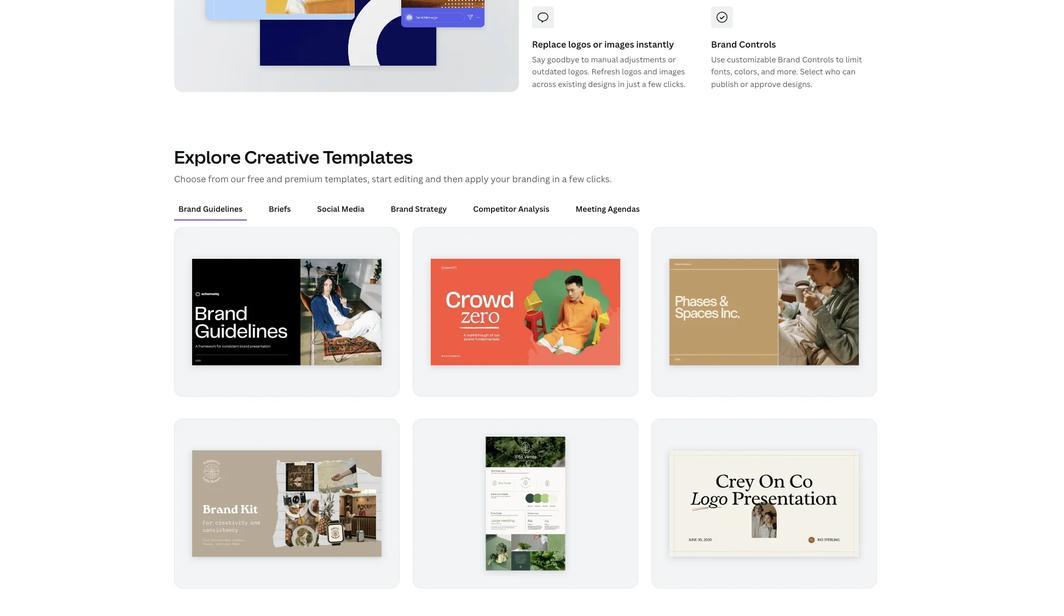 Task type: vqa. For each thing, say whether or not it's contained in the screenshot.
For Free users, you pay a one-off fee to use a piece of Pro content in a design.* This grants you a Pro Content license. You'll need to pay to use this same piece of content in a different design.
no



Task type: describe. For each thing, give the bounding box(es) containing it.
0 horizontal spatial controls
[[740, 38, 777, 50]]

and inside replace logos or images instantly say goodbye to manual adjustments or outdated logos. refresh logos and images across existing designs in just a few clicks.
[[644, 66, 658, 77]]

brand guidelines
[[179, 204, 243, 214]]

and inside brand controls use customizable brand controls to limit fonts, colors, and more. select who can publish or approve designs.
[[762, 66, 776, 77]]

then
[[444, 173, 463, 185]]

explore
[[174, 145, 241, 169]]

media
[[342, 204, 365, 214]]

outdated
[[533, 66, 567, 77]]

meeting
[[576, 204, 607, 214]]

logo development brand guidelines presentation in beige bronze light brown warm classic style image
[[670, 451, 860, 558]]

to inside replace logos or images instantly say goodbye to manual adjustments or outdated logos. refresh logos and images across existing designs in just a few clicks.
[[582, 54, 590, 64]]

use
[[712, 54, 726, 64]]

to inside brand controls use customizable brand controls to limit fonts, colors, and more. select who can publish or approve designs.
[[837, 54, 844, 64]]

1 horizontal spatial logos
[[622, 66, 642, 77]]

green simple structured lines health and wellness brand board image
[[486, 437, 566, 571]]

logos.
[[569, 66, 590, 77]]

and left then
[[426, 173, 442, 185]]

1 vertical spatial controls
[[803, 54, 835, 64]]

1 horizontal spatial or
[[669, 54, 677, 64]]

select
[[801, 66, 824, 77]]

few inside explore creative templates choose from our free and premium templates, start editing and then apply your branding in a few clicks.
[[569, 173, 585, 185]]

designs.
[[783, 79, 813, 89]]

brand guidelines and application deck presentation in cream beige black warm & modern style image
[[670, 259, 860, 366]]

your
[[491, 173, 511, 185]]

choose
[[174, 173, 206, 185]]

brand controls use customizable brand controls to limit fonts, colors, and more. select who can publish or approve designs.
[[712, 38, 863, 89]]

competitor analysis
[[474, 204, 550, 214]]

start
[[372, 173, 392, 185]]

0 vertical spatial images
[[605, 38, 635, 50]]

templates
[[323, 145, 413, 169]]

a inside replace logos or images instantly say goodbye to manual adjustments or outdated logos. refresh logos and images across existing designs in just a few clicks.
[[643, 79, 647, 89]]

0 horizontal spatial logos
[[569, 38, 591, 50]]

brand for guidelines
[[179, 204, 201, 214]]

brand strategy
[[391, 204, 447, 214]]

few inside replace logos or images instantly say goodbye to manual adjustments or outdated logos. refresh logos and images across existing designs in just a few clicks.
[[649, 79, 662, 89]]

free
[[247, 173, 265, 185]]

clicks. inside replace logos or images instantly say goodbye to manual adjustments or outdated logos. refresh logos and images across existing designs in just a few clicks.
[[664, 79, 686, 89]]

premium
[[285, 173, 323, 185]]

brand strategy button
[[387, 199, 452, 220]]

brand guidelines and application deck presentation in bright red cobalt bright green chic photocentric frames style image
[[431, 259, 621, 366]]

who
[[826, 66, 841, 77]]

social
[[317, 204, 340, 214]]

brand guidelines button
[[174, 199, 247, 220]]

agendas
[[608, 204, 640, 214]]

in inside explore creative templates choose from our free and premium templates, start editing and then apply your branding in a few clicks.
[[553, 173, 560, 185]]

briefs button
[[265, 199, 295, 220]]



Task type: locate. For each thing, give the bounding box(es) containing it.
a inside explore creative templates choose from our free and premium templates, start editing and then apply your branding in a few clicks.
[[562, 173, 567, 185]]

more.
[[778, 66, 799, 77]]

and down adjustments
[[644, 66, 658, 77]]

0 horizontal spatial images
[[605, 38, 635, 50]]

0 horizontal spatial in
[[553, 173, 560, 185]]

across
[[533, 79, 557, 89]]

customizable
[[727, 54, 777, 64]]

existing
[[559, 79, 587, 89]]

1 vertical spatial clicks.
[[587, 173, 612, 185]]

manual
[[591, 54, 619, 64]]

replace logos or images instantly say goodbye to manual adjustments or outdated logos. refresh logos and images across existing designs in just a few clicks.
[[533, 38, 686, 89]]

1 horizontal spatial few
[[649, 79, 662, 89]]

in left just
[[618, 79, 625, 89]]

refresh
[[592, 66, 621, 77]]

or
[[594, 38, 603, 50], [669, 54, 677, 64], [741, 79, 749, 89]]

1 vertical spatial or
[[669, 54, 677, 64]]

brand guidelines and application deck presentation in black and white neon pink turquoise bold gradient style image
[[192, 259, 382, 366]]

2 horizontal spatial or
[[741, 79, 749, 89]]

guidelines
[[203, 204, 243, 214]]

0 vertical spatial a
[[643, 79, 647, 89]]

1 vertical spatial a
[[562, 173, 567, 185]]

2 to from the left
[[837, 54, 844, 64]]

few up the meeting
[[569, 173, 585, 185]]

to up logos.
[[582, 54, 590, 64]]

brand
[[712, 38, 738, 50], [778, 54, 801, 64], [179, 204, 201, 214], [391, 204, 414, 214]]

images
[[605, 38, 635, 50], [660, 66, 686, 77]]

say
[[533, 54, 546, 64]]

competitor analysis button
[[469, 199, 554, 220]]

briefs
[[269, 204, 291, 214]]

and right free
[[267, 173, 283, 185]]

creative
[[244, 145, 320, 169]]

clicks. down adjustments
[[664, 79, 686, 89]]

a right branding
[[562, 173, 567, 185]]

1 horizontal spatial in
[[618, 79, 625, 89]]

0 vertical spatial or
[[594, 38, 603, 50]]

meeting agendas button
[[572, 199, 645, 220]]

0 vertical spatial few
[[649, 79, 662, 89]]

or up manual
[[594, 38, 603, 50]]

explore creative templates choose from our free and premium templates, start editing and then apply your branding in a few clicks.
[[174, 145, 612, 185]]

in
[[618, 79, 625, 89], [553, 173, 560, 185]]

strategy
[[416, 204, 447, 214]]

logos
[[569, 38, 591, 50], [622, 66, 642, 77]]

brand inside button
[[179, 204, 201, 214]]

from
[[208, 173, 229, 185]]

just
[[627, 79, 641, 89]]

brand down "choose"
[[179, 204, 201, 214]]

social media
[[317, 204, 365, 214]]

1 to from the left
[[582, 54, 590, 64]]

images down adjustments
[[660, 66, 686, 77]]

in right branding
[[553, 173, 560, 185]]

brand for controls
[[712, 38, 738, 50]]

1 horizontal spatial images
[[660, 66, 686, 77]]

few
[[649, 79, 662, 89], [569, 173, 585, 185]]

social media button
[[313, 199, 369, 220]]

controls
[[740, 38, 777, 50], [803, 54, 835, 64]]

1 vertical spatial in
[[553, 173, 560, 185]]

brand up use on the right of page
[[712, 38, 738, 50]]

adjustments
[[621, 54, 667, 64]]

clicks. up the meeting
[[587, 173, 612, 185]]

light brown beige modern scrapbook travel brand guidelines presentation image
[[192, 451, 382, 558]]

1 vertical spatial logos
[[622, 66, 642, 77]]

apply
[[465, 173, 489, 185]]

templates,
[[325, 173, 370, 185]]

logos up just
[[622, 66, 642, 77]]

controls up the select
[[803, 54, 835, 64]]

controls up customizable
[[740, 38, 777, 50]]

and
[[644, 66, 658, 77], [762, 66, 776, 77], [267, 173, 283, 185], [426, 173, 442, 185]]

0 vertical spatial in
[[618, 79, 625, 89]]

1 horizontal spatial controls
[[803, 54, 835, 64]]

goodbye
[[548, 54, 580, 64]]

brand for strategy
[[391, 204, 414, 214]]

0 horizontal spatial clicks.
[[587, 173, 612, 185]]

0 vertical spatial controls
[[740, 38, 777, 50]]

0 horizontal spatial or
[[594, 38, 603, 50]]

and up approve
[[762, 66, 776, 77]]

few right just
[[649, 79, 662, 89]]

colors,
[[735, 66, 760, 77]]

brand left strategy
[[391, 204, 414, 214]]

2 vertical spatial or
[[741, 79, 749, 89]]

1 horizontal spatial to
[[837, 54, 844, 64]]

editing
[[394, 173, 424, 185]]

competitor
[[474, 204, 517, 214]]

designs
[[589, 79, 617, 89]]

clicks.
[[664, 79, 686, 89], [587, 173, 612, 185]]

or down colors,
[[741, 79, 749, 89]]

0 horizontal spatial to
[[582, 54, 590, 64]]

1 vertical spatial few
[[569, 173, 585, 185]]

0 vertical spatial logos
[[569, 38, 591, 50]]

publish
[[712, 79, 739, 89]]

instantly
[[637, 38, 675, 50]]

or inside brand controls use customizable brand controls to limit fonts, colors, and more. select who can publish or approve designs.
[[741, 79, 749, 89]]

branding
[[513, 173, 550, 185]]

images up manual
[[605, 38, 635, 50]]

brand templates (1) image
[[174, 0, 519, 92]]

a
[[643, 79, 647, 89], [562, 173, 567, 185]]

logos up goodbye
[[569, 38, 591, 50]]

approve
[[751, 79, 781, 89]]

analysis
[[519, 204, 550, 214]]

1 horizontal spatial clicks.
[[664, 79, 686, 89]]

limit
[[846, 54, 863, 64]]

to left limit
[[837, 54, 844, 64]]

0 horizontal spatial a
[[562, 173, 567, 185]]

0 vertical spatial clicks.
[[664, 79, 686, 89]]

clicks. inside explore creative templates choose from our free and premium templates, start editing and then apply your branding in a few clicks.
[[587, 173, 612, 185]]

can
[[843, 66, 856, 77]]

brand up more.
[[778, 54, 801, 64]]

brand inside button
[[391, 204, 414, 214]]

meeting agendas
[[576, 204, 640, 214]]

our
[[231, 173, 245, 185]]

to
[[582, 54, 590, 64], [837, 54, 844, 64]]

replace
[[533, 38, 567, 50]]

fonts,
[[712, 66, 733, 77]]

0 horizontal spatial few
[[569, 173, 585, 185]]

1 vertical spatial images
[[660, 66, 686, 77]]

1 horizontal spatial a
[[643, 79, 647, 89]]

in inside replace logos or images instantly say goodbye to manual adjustments or outdated logos. refresh logos and images across existing designs in just a few clicks.
[[618, 79, 625, 89]]

or down instantly
[[669, 54, 677, 64]]

a right just
[[643, 79, 647, 89]]



